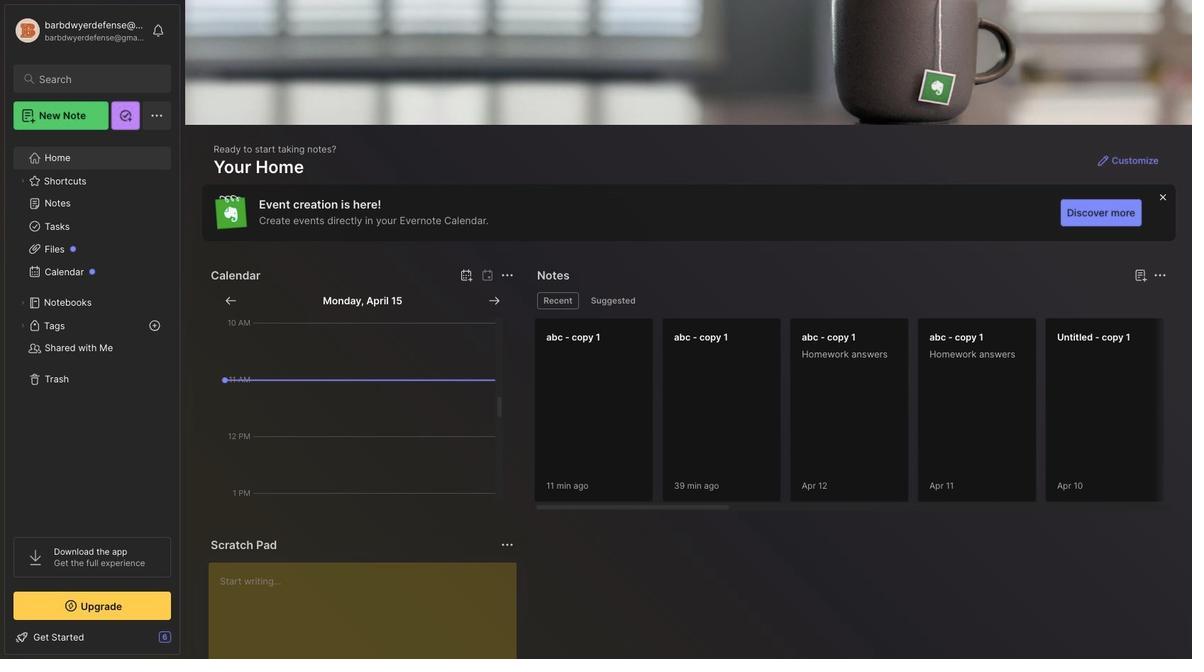 Task type: vqa. For each thing, say whether or not it's contained in the screenshot.
Start Writing… text box at the left bottom of page
yes



Task type: locate. For each thing, give the bounding box(es) containing it.
Help and Learning task checklist field
[[5, 626, 180, 649]]

1 more actions image from the left
[[499, 267, 516, 284]]

row group
[[534, 318, 1192, 511]]

new evernote calendar event image
[[458, 267, 475, 284]]

None search field
[[39, 70, 158, 87]]

Account field
[[13, 16, 145, 45]]

1 horizontal spatial more actions image
[[1152, 267, 1169, 284]]

1 horizontal spatial tab
[[585, 292, 642, 309]]

tree
[[5, 138, 180, 525]]

tab
[[537, 292, 579, 309], [585, 292, 642, 309]]

More actions field
[[498, 265, 517, 285], [1151, 265, 1170, 285], [498, 535, 517, 555]]

none search field inside main element
[[39, 70, 158, 87]]

expand tags image
[[18, 322, 27, 330]]

tab list
[[537, 292, 1165, 309]]

more actions image
[[499, 267, 516, 284], [1152, 267, 1169, 284]]

0 horizontal spatial tab
[[537, 292, 579, 309]]

0 horizontal spatial more actions image
[[499, 267, 516, 284]]



Task type: describe. For each thing, give the bounding box(es) containing it.
Choose date to view field
[[323, 294, 402, 308]]

expand notebooks image
[[18, 299, 27, 307]]

more actions image
[[499, 537, 516, 554]]

main element
[[0, 0, 185, 659]]

tree inside main element
[[5, 138, 180, 525]]

2 more actions image from the left
[[1152, 267, 1169, 284]]

click to collapse image
[[179, 633, 190, 650]]

Search text field
[[39, 72, 158, 86]]

Start writing… text field
[[220, 563, 516, 659]]

2 tab from the left
[[585, 292, 642, 309]]

1 tab from the left
[[537, 292, 579, 309]]



